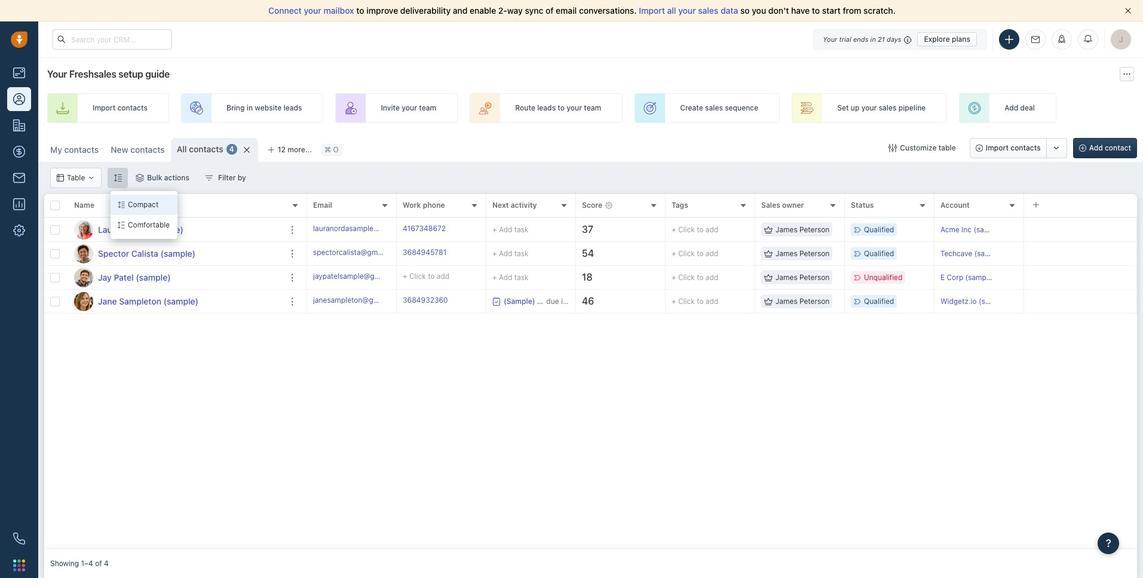 Task type: locate. For each thing, give the bounding box(es) containing it.
1 horizontal spatial team
[[584, 104, 602, 113]]

0 horizontal spatial of
[[95, 560, 102, 569]]

set up your sales pipeline
[[838, 104, 926, 113]]

0 horizontal spatial import contacts
[[93, 104, 148, 113]]

cell for 37
[[1025, 218, 1138, 242]]

⌘
[[325, 146, 331, 155]]

press space to select this row. row containing jay patel (sample)
[[44, 266, 307, 290]]

1 + click to add from the top
[[672, 225, 719, 234]]

unqualified
[[865, 273, 903, 282]]

activity
[[511, 201, 537, 210]]

your right route
[[567, 104, 582, 113]]

all
[[177, 144, 187, 154]]

sales owner
[[762, 201, 804, 210]]

+ add task for 18
[[493, 273, 529, 282]]

table
[[67, 174, 85, 183]]

lauranordasample@gmail.com link
[[313, 224, 415, 236]]

2 james peterson from the top
[[776, 249, 830, 258]]

james peterson for 46
[[776, 297, 830, 306]]

explore
[[925, 34, 950, 43]]

1 horizontal spatial of
[[546, 5, 554, 16]]

(sample) right calista
[[161, 248, 196, 259]]

2 leads from the left
[[538, 104, 556, 113]]

of
[[546, 5, 554, 16], [95, 560, 102, 569]]

1 horizontal spatial your
[[823, 35, 838, 43]]

spectorcalista@gmail.com 3684945781
[[313, 248, 447, 257]]

l image
[[74, 220, 93, 239]]

1 team from the left
[[419, 104, 437, 113]]

sales right the create
[[706, 104, 723, 113]]

your right the invite
[[402, 104, 417, 113]]

actions
[[164, 173, 189, 182]]

corp
[[947, 273, 964, 282]]

comfortable
[[128, 221, 170, 230]]

your right all
[[679, 5, 696, 16]]

3 task from the top
[[515, 273, 529, 282]]

trial
[[840, 35, 852, 43]]

4 up "filter by"
[[229, 145, 234, 154]]

3684945781
[[403, 248, 447, 257]]

(sample) right sampleton
[[164, 296, 199, 306]]

your left the freshsales
[[47, 69, 67, 80]]

1 vertical spatial import
[[93, 104, 116, 113]]

set up your sales pipeline link
[[792, 93, 948, 123]]

connect your mailbox link
[[268, 5, 357, 16]]

peterson
[[800, 225, 830, 234], [800, 249, 830, 258], [800, 273, 830, 282], [800, 297, 830, 306]]

your right the 'up'
[[862, 104, 877, 113]]

add for 18
[[499, 273, 513, 282]]

phone element
[[7, 527, 31, 551]]

import contacts group
[[970, 138, 1068, 158]]

1 horizontal spatial import
[[639, 5, 665, 16]]

qualified down status
[[865, 225, 895, 234]]

2 team from the left
[[584, 104, 602, 113]]

0 vertical spatial your
[[823, 35, 838, 43]]

import contacts down the setup
[[93, 104, 148, 113]]

0 horizontal spatial team
[[419, 104, 437, 113]]

leads inside 'link'
[[538, 104, 556, 113]]

in left 21
[[871, 35, 876, 43]]

scratch.
[[864, 5, 896, 16]]

3 qualified from the top
[[865, 297, 895, 306]]

1 horizontal spatial in
[[871, 35, 876, 43]]

of right sync
[[546, 5, 554, 16]]

1 vertical spatial import contacts
[[986, 143, 1041, 152]]

press space to select this row. row containing 54
[[307, 242, 1138, 266]]

table button
[[50, 168, 102, 188]]

0 horizontal spatial in
[[247, 104, 253, 113]]

1 horizontal spatial import contacts
[[986, 143, 1041, 152]]

website
[[255, 104, 282, 113]]

4 right the 1–4
[[104, 560, 109, 569]]

compact
[[128, 201, 159, 210]]

0 vertical spatial container_wx8msf4aqz5i3rn1 image
[[136, 174, 144, 182]]

your inside 'link'
[[567, 104, 582, 113]]

2 task from the top
[[515, 249, 529, 258]]

your inside "link"
[[402, 104, 417, 113]]

2 vertical spatial qualified
[[865, 297, 895, 306]]

1 vertical spatial + add task
[[493, 249, 529, 258]]

+ click to add for 37
[[672, 225, 719, 234]]

row group
[[44, 218, 307, 314], [307, 218, 1138, 314]]

james
[[776, 225, 798, 234], [776, 249, 798, 258], [776, 273, 798, 282], [776, 297, 798, 306]]

james for 54
[[776, 249, 798, 258]]

⌘ o
[[325, 146, 339, 155]]

(sample)
[[149, 225, 184, 235], [974, 225, 1004, 234], [161, 248, 196, 259], [975, 249, 1005, 258], [136, 272, 171, 283], [966, 273, 996, 282], [164, 296, 199, 306], [979, 297, 1009, 306]]

way
[[507, 5, 523, 16]]

showing 1–4 of 4
[[50, 560, 109, 569]]

import left all
[[639, 5, 665, 16]]

sales
[[698, 5, 719, 16], [706, 104, 723, 113], [879, 104, 897, 113]]

0 horizontal spatial import
[[93, 104, 116, 113]]

contacts down the setup
[[118, 104, 148, 113]]

spectorcalista@gmail.com link
[[313, 247, 402, 260]]

click for 46
[[679, 297, 695, 306]]

e corp (sample)
[[941, 273, 996, 282]]

press space to select this row. row containing spector calista (sample)
[[44, 242, 307, 266]]

press space to select this row. row containing jane sampleton (sample)
[[44, 290, 307, 314]]

4 cell from the top
[[1025, 290, 1138, 313]]

james for 46
[[776, 297, 798, 306]]

janesampleton@gmail.com
[[313, 296, 404, 305]]

1 vertical spatial 4
[[104, 560, 109, 569]]

import
[[639, 5, 665, 16], [93, 104, 116, 113], [986, 143, 1009, 152]]

bring in website leads
[[227, 104, 302, 113]]

of right the 1–4
[[95, 560, 102, 569]]

import inside import contacts button
[[986, 143, 1009, 152]]

dialog
[[111, 191, 178, 239]]

1 qualified from the top
[[865, 225, 895, 234]]

2 + click to add from the top
[[672, 249, 719, 258]]

3 + click to add from the top
[[672, 273, 719, 282]]

so
[[741, 5, 750, 16]]

0 vertical spatial import contacts
[[93, 104, 148, 113]]

4 peterson from the top
[[800, 297, 830, 306]]

1 vertical spatial qualified
[[865, 249, 895, 258]]

conversations.
[[579, 5, 637, 16]]

(sample) right widgetz.io
[[979, 297, 1009, 306]]

click for 54
[[679, 249, 695, 258]]

from
[[843, 5, 862, 16]]

jane sampleton (sample) link
[[98, 296, 199, 308]]

e
[[941, 273, 945, 282]]

3 peterson from the top
[[800, 273, 830, 282]]

qualified for 46
[[865, 297, 895, 306]]

cell for 46
[[1025, 290, 1138, 313]]

james peterson for 37
[[776, 225, 830, 234]]

james peterson for 18
[[776, 273, 830, 282]]

1 vertical spatial your
[[47, 69, 67, 80]]

import inside "import contacts" link
[[93, 104, 116, 113]]

2 horizontal spatial import
[[986, 143, 1009, 152]]

1 james peterson from the top
[[776, 225, 830, 234]]

container_wx8msf4aqz5i3rn1 image
[[889, 144, 898, 152], [205, 174, 213, 182], [57, 175, 64, 182], [88, 175, 95, 182], [765, 250, 773, 258], [493, 297, 501, 306], [765, 297, 773, 306]]

add for 37
[[706, 225, 719, 234]]

import contacts
[[93, 104, 148, 113], [986, 143, 1041, 152]]

(sample) for laura norda (sample)
[[149, 225, 184, 235]]

+ click to add for 18
[[672, 273, 719, 282]]

1 horizontal spatial leads
[[538, 104, 556, 113]]

new
[[111, 145, 128, 155]]

(sample) up "jane sampleton (sample)"
[[136, 272, 171, 283]]

explore plans link
[[918, 32, 978, 46]]

james peterson for 54
[[776, 249, 830, 258]]

4 + click to add from the top
[[672, 297, 719, 306]]

row group containing laura norda (sample)
[[44, 218, 307, 314]]

jane sampleton (sample)
[[98, 296, 199, 306]]

showing
[[50, 560, 79, 569]]

press space to select this row. row containing 46
[[307, 290, 1138, 314]]

sequence
[[725, 104, 759, 113]]

in right bring
[[247, 104, 253, 113]]

enable
[[470, 5, 496, 16]]

2 row group from the left
[[307, 218, 1138, 314]]

qualified
[[865, 225, 895, 234], [865, 249, 895, 258], [865, 297, 895, 306]]

connect your mailbox to improve deliverability and enable 2-way sync of email conversations. import all your sales data so you don't have to start from scratch.
[[268, 5, 896, 16]]

press space to select this row. row containing 37
[[307, 218, 1138, 242]]

o
[[333, 146, 339, 155]]

import contacts inside button
[[986, 143, 1041, 152]]

0 vertical spatial + add task
[[493, 225, 529, 234]]

2 qualified from the top
[[865, 249, 895, 258]]

next
[[493, 201, 509, 210]]

leads right website
[[284, 104, 302, 113]]

1 peterson from the top
[[800, 225, 830, 234]]

james for 18
[[776, 273, 798, 282]]

1 vertical spatial in
[[247, 104, 253, 113]]

your left the trial
[[823, 35, 838, 43]]

task for 54
[[515, 249, 529, 258]]

0 vertical spatial qualified
[[865, 225, 895, 234]]

janesampleton@gmail.com link
[[313, 295, 404, 308]]

1 cell from the top
[[1025, 218, 1138, 242]]

freshworks switcher image
[[13, 560, 25, 572]]

2 peterson from the top
[[800, 249, 830, 258]]

4 james from the top
[[776, 297, 798, 306]]

4167348672
[[403, 224, 446, 233]]

leads right route
[[538, 104, 556, 113]]

2 vertical spatial task
[[515, 273, 529, 282]]

import contacts down 'add deal' link
[[986, 143, 1041, 152]]

contacts down deal
[[1011, 143, 1041, 152]]

contacts right new at the left top
[[130, 145, 165, 155]]

container_wx8msf4aqz5i3rn1 image inside filter by button
[[205, 174, 213, 182]]

container_wx8msf4aqz5i3rn1 image
[[136, 174, 144, 182], [765, 226, 773, 234], [765, 274, 773, 282]]

2 + add task from the top
[[493, 249, 529, 258]]

norda
[[122, 225, 146, 235]]

guide
[[145, 69, 170, 80]]

3 + add task from the top
[[493, 273, 529, 282]]

(sample) for acme inc (sample)
[[974, 225, 1004, 234]]

in
[[871, 35, 876, 43], [247, 104, 253, 113]]

+ click to add for 54
[[672, 249, 719, 258]]

name row
[[44, 194, 307, 218]]

12 more...
[[278, 145, 312, 154]]

all
[[668, 5, 677, 16]]

add for 18
[[706, 273, 719, 282]]

table
[[939, 143, 956, 152]]

explore plans
[[925, 34, 971, 43]]

your
[[304, 5, 322, 16], [679, 5, 696, 16], [402, 104, 417, 113], [567, 104, 582, 113], [862, 104, 877, 113]]

0 horizontal spatial leads
[[284, 104, 302, 113]]

container_wx8msf4aqz5i3rn1 image for 37
[[765, 226, 773, 234]]

(sample) for spector calista (sample)
[[161, 248, 196, 259]]

2 vertical spatial + add task
[[493, 273, 529, 282]]

your left the "mailbox"
[[304, 5, 322, 16]]

laura norda (sample) link
[[98, 224, 184, 236]]

2 vertical spatial container_wx8msf4aqz5i3rn1 image
[[765, 274, 773, 282]]

set
[[838, 104, 849, 113]]

1 vertical spatial task
[[515, 249, 529, 258]]

2 james from the top
[[776, 249, 798, 258]]

+ add task for 37
[[493, 225, 529, 234]]

3 cell from the top
[[1025, 266, 1138, 289]]

1 horizontal spatial 4
[[229, 145, 234, 154]]

0 vertical spatial 4
[[229, 145, 234, 154]]

deliverability
[[401, 5, 451, 16]]

(sample) right 'inc'
[[974, 225, 1004, 234]]

4 james peterson from the top
[[776, 297, 830, 306]]

2-
[[499, 5, 507, 16]]

add for 54
[[499, 249, 513, 258]]

12
[[278, 145, 286, 154]]

qualified up unqualified
[[865, 249, 895, 258]]

0 vertical spatial task
[[515, 225, 529, 234]]

(sample) up widgetz.io (sample) link
[[966, 273, 996, 282]]

+ add task
[[493, 225, 529, 234], [493, 249, 529, 258], [493, 273, 529, 282]]

jaypatelsample@gmail.com + click to add
[[313, 272, 450, 281]]

1 + add task from the top
[[493, 225, 529, 234]]

phone image
[[13, 533, 25, 545]]

press space to select this row. row
[[44, 218, 307, 242], [307, 218, 1138, 242], [44, 242, 307, 266], [307, 242, 1138, 266], [44, 266, 307, 290], [307, 266, 1138, 290], [44, 290, 307, 314], [307, 290, 1138, 314]]

row group containing 37
[[307, 218, 1138, 314]]

1 james from the top
[[776, 225, 798, 234]]

import down "your freshsales setup guide" at the left top
[[93, 104, 116, 113]]

qualified for 54
[[865, 249, 895, 258]]

j image
[[74, 268, 93, 287]]

3 james peterson from the top
[[776, 273, 830, 282]]

task for 18
[[515, 273, 529, 282]]

customize table
[[901, 143, 956, 152]]

2 cell from the top
[[1025, 242, 1138, 265]]

next activity
[[493, 201, 537, 210]]

54
[[582, 248, 594, 259]]

dialog containing compact
[[111, 191, 178, 239]]

widgetz.io (sample)
[[941, 297, 1009, 306]]

status
[[851, 201, 874, 210]]

add contact
[[1090, 143, 1132, 152]]

2 vertical spatial import
[[986, 143, 1009, 152]]

import down 'add deal' link
[[986, 143, 1009, 152]]

+ add task for 54
[[493, 249, 529, 258]]

import contacts for import contacts button
[[986, 143, 1041, 152]]

1 task from the top
[[515, 225, 529, 234]]

(sample) down name row
[[149, 225, 184, 235]]

grid
[[44, 193, 1138, 550]]

1 leads from the left
[[284, 104, 302, 113]]

customize
[[901, 143, 937, 152]]

new contacts button
[[105, 138, 171, 162], [111, 145, 165, 155]]

contacts right my
[[64, 145, 99, 155]]

my contacts button
[[44, 138, 105, 162], [50, 145, 99, 155]]

techcave (sample) link
[[941, 249, 1005, 258]]

route leads to your team link
[[470, 93, 623, 123]]

qualified down unqualified
[[865, 297, 895, 306]]

press space to select this row. row containing laura norda (sample)
[[44, 218, 307, 242]]

1 vertical spatial container_wx8msf4aqz5i3rn1 image
[[765, 226, 773, 234]]

1 row group from the left
[[44, 218, 307, 314]]

0 horizontal spatial your
[[47, 69, 67, 80]]

import for "import contacts" link
[[93, 104, 116, 113]]

3 james from the top
[[776, 273, 798, 282]]

mailbox
[[324, 5, 354, 16]]

all contacts 4
[[177, 144, 234, 154]]

cell
[[1025, 218, 1138, 242], [1025, 242, 1138, 265], [1025, 266, 1138, 289], [1025, 290, 1138, 313]]

phone
[[423, 201, 445, 210]]



Task type: vqa. For each thing, say whether or not it's contained in the screenshot.
the Basic to the right
no



Task type: describe. For each thing, give the bounding box(es) containing it.
your for your trial ends in 21 days
[[823, 35, 838, 43]]

4167348672 link
[[403, 224, 446, 236]]

pipeline
[[899, 104, 926, 113]]

widgetz.io
[[941, 297, 977, 306]]

all contacts link
[[177, 143, 223, 155]]

press space to select this row. row containing 18
[[307, 266, 1138, 290]]

improve
[[367, 5, 398, 16]]

inc
[[962, 225, 972, 234]]

37
[[582, 224, 594, 235]]

your freshsales setup guide
[[47, 69, 170, 80]]

connect
[[268, 5, 302, 16]]

up
[[851, 104, 860, 113]]

acme
[[941, 225, 960, 234]]

4 inside all contacts 4
[[229, 145, 234, 154]]

add for 46
[[706, 297, 719, 306]]

spectorcalista@gmail.com
[[313, 248, 402, 257]]

0 vertical spatial import
[[639, 5, 665, 16]]

jay patel (sample) link
[[98, 272, 171, 284]]

+ click to add for 46
[[672, 297, 719, 306]]

your trial ends in 21 days
[[823, 35, 902, 43]]

laura
[[98, 225, 120, 235]]

0 vertical spatial in
[[871, 35, 876, 43]]

(sample) for jay patel (sample)
[[136, 272, 171, 283]]

contacts right all
[[189, 144, 223, 154]]

create sales sequence
[[681, 104, 759, 113]]

(sample) for jane sampleton (sample)
[[164, 296, 199, 306]]

jaypatelsample@gmail.com
[[313, 272, 405, 281]]

e corp (sample) link
[[941, 273, 996, 282]]

days
[[887, 35, 902, 43]]

cell for 18
[[1025, 266, 1138, 289]]

sales left data
[[698, 5, 719, 16]]

container_wx8msf4aqz5i3rn1 image inside "customize table" 'button'
[[889, 144, 898, 152]]

to inside 'link'
[[558, 104, 565, 113]]

task for 37
[[515, 225, 529, 234]]

import contacts for "import contacts" link
[[93, 104, 148, 113]]

invite your team link
[[336, 93, 458, 123]]

contacts inside import contacts button
[[1011, 143, 1041, 152]]

bring in website leads link
[[181, 93, 324, 123]]

cell for 54
[[1025, 242, 1138, 265]]

1 vertical spatial of
[[95, 560, 102, 569]]

contact
[[1105, 143, 1132, 152]]

email
[[556, 5, 577, 16]]

add deal link
[[960, 93, 1057, 123]]

team inside "link"
[[419, 104, 437, 113]]

invite your team
[[381, 104, 437, 113]]

s image
[[74, 244, 93, 263]]

techcave
[[941, 249, 973, 258]]

Search your CRM... text field
[[53, 29, 172, 50]]

peterson for 18
[[800, 273, 830, 282]]

have
[[792, 5, 810, 16]]

18
[[582, 272, 593, 283]]

bulk actions button
[[128, 168, 197, 188]]

import for import contacts button
[[986, 143, 1009, 152]]

style_myh0__igzzd8unmi image
[[114, 174, 122, 182]]

calista
[[131, 248, 158, 259]]

grid containing 37
[[44, 193, 1138, 550]]

and
[[453, 5, 468, 16]]

spector
[[98, 248, 129, 259]]

add deal
[[1005, 104, 1036, 113]]

start
[[823, 5, 841, 16]]

3684945781 link
[[403, 247, 447, 260]]

import contacts link
[[47, 93, 169, 123]]

(sample) down acme inc (sample) link
[[975, 249, 1005, 258]]

container_wx8msf4aqz5i3rn1 image for 18
[[765, 274, 773, 282]]

my
[[50, 145, 62, 155]]

freshsales
[[69, 69, 116, 80]]

add inside button
[[1090, 143, 1104, 152]]

route leads to your team
[[516, 104, 602, 113]]

filter by
[[218, 173, 246, 182]]

peterson for 46
[[800, 297, 830, 306]]

contacts inside "import contacts" link
[[118, 104, 148, 113]]

sampleton
[[119, 296, 161, 306]]

qualified for 37
[[865, 225, 895, 234]]

create sales sequence link
[[635, 93, 780, 123]]

jaypatelsample@gmail.com link
[[313, 271, 405, 284]]

3684932360
[[403, 296, 448, 305]]

46
[[582, 296, 595, 307]]

j image
[[74, 292, 93, 311]]

create
[[681, 104, 704, 113]]

ends
[[854, 35, 869, 43]]

add contact button
[[1074, 138, 1138, 158]]

click for 37
[[679, 225, 695, 234]]

1–4
[[81, 560, 93, 569]]

12 more... button
[[261, 142, 319, 158]]

janesampleton@gmail.com 3684932360
[[313, 296, 448, 305]]

bulk
[[147, 173, 162, 182]]

name
[[74, 201, 95, 210]]

deal
[[1021, 104, 1036, 113]]

more...
[[288, 145, 312, 154]]

jane
[[98, 296, 117, 306]]

0 horizontal spatial 4
[[104, 560, 109, 569]]

techcave (sample)
[[941, 249, 1005, 258]]

tags
[[672, 201, 689, 210]]

sales left pipeline
[[879, 104, 897, 113]]

james for 37
[[776, 225, 798, 234]]

0 vertical spatial of
[[546, 5, 554, 16]]

laura norda (sample)
[[98, 225, 184, 235]]

filter
[[218, 173, 236, 182]]

(sample) for e corp (sample)
[[966, 273, 996, 282]]

container_wx8msf4aqz5i3rn1 image inside bulk actions button
[[136, 174, 144, 182]]

team inside 'link'
[[584, 104, 602, 113]]

customize table button
[[881, 138, 964, 158]]

add for 54
[[706, 249, 719, 258]]

sales
[[762, 201, 781, 210]]

name column header
[[68, 194, 307, 218]]

21
[[878, 35, 885, 43]]

lauranordasample@gmail.com
[[313, 224, 415, 233]]

add for 37
[[499, 225, 513, 234]]

your for your freshsales setup guide
[[47, 69, 67, 80]]

bulk actions
[[147, 173, 189, 182]]

peterson for 54
[[800, 249, 830, 258]]

peterson for 37
[[800, 225, 830, 234]]

close image
[[1126, 8, 1132, 14]]

click for 18
[[679, 273, 695, 282]]

import all your sales data link
[[639, 5, 741, 16]]

invite
[[381, 104, 400, 113]]

plans
[[952, 34, 971, 43]]

work phone
[[403, 201, 445, 210]]



